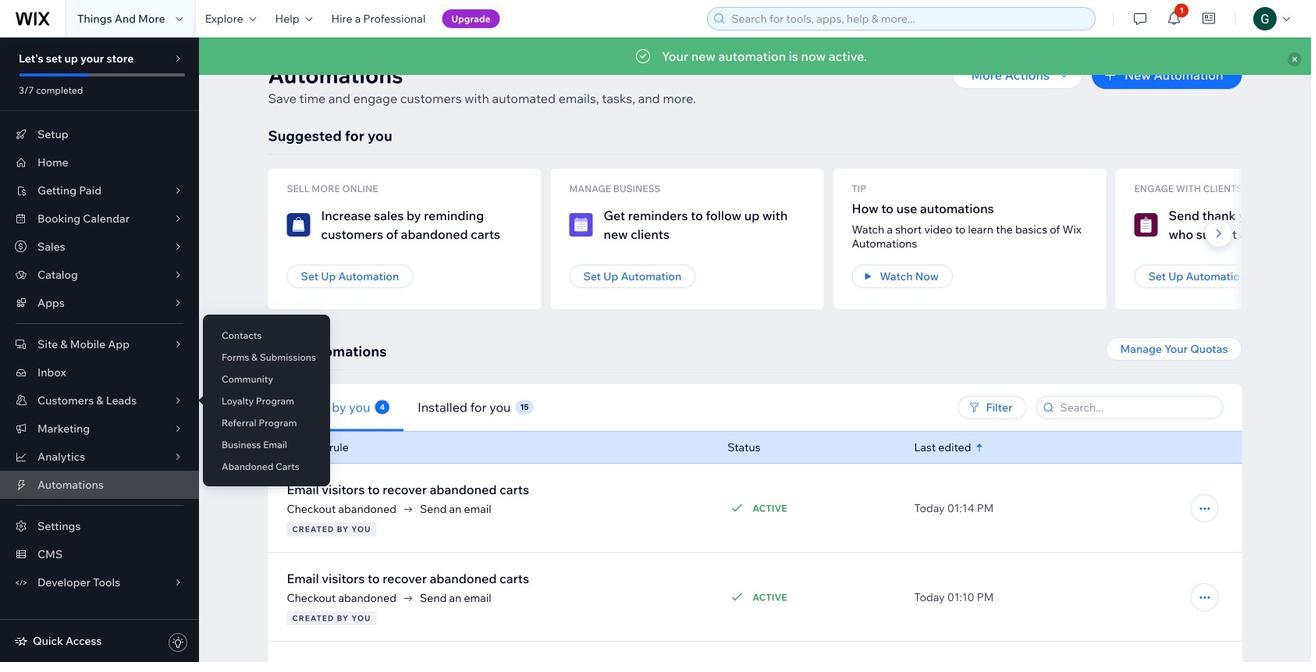 Task type: vqa. For each thing, say whether or not it's contained in the screenshot.
the bottommost more
no



Task type: describe. For each thing, give the bounding box(es) containing it.
sidebar element
[[0, 37, 199, 662]]

Search for tools, apps, help & more... field
[[727, 8, 1091, 30]]



Task type: locate. For each thing, give the bounding box(es) containing it.
1 horizontal spatial category image
[[1135, 213, 1158, 237]]

alert
[[199, 37, 1312, 75]]

Search... field
[[1056, 397, 1219, 419]]

2 category image from the left
[[1135, 213, 1158, 237]]

tab list
[[268, 384, 764, 431]]

category image
[[570, 213, 593, 237], [1135, 213, 1158, 237]]

list
[[268, 169, 1312, 309]]

1 category image from the left
[[570, 213, 593, 237]]

0 horizontal spatial category image
[[570, 213, 593, 237]]

category image
[[287, 213, 310, 237]]



